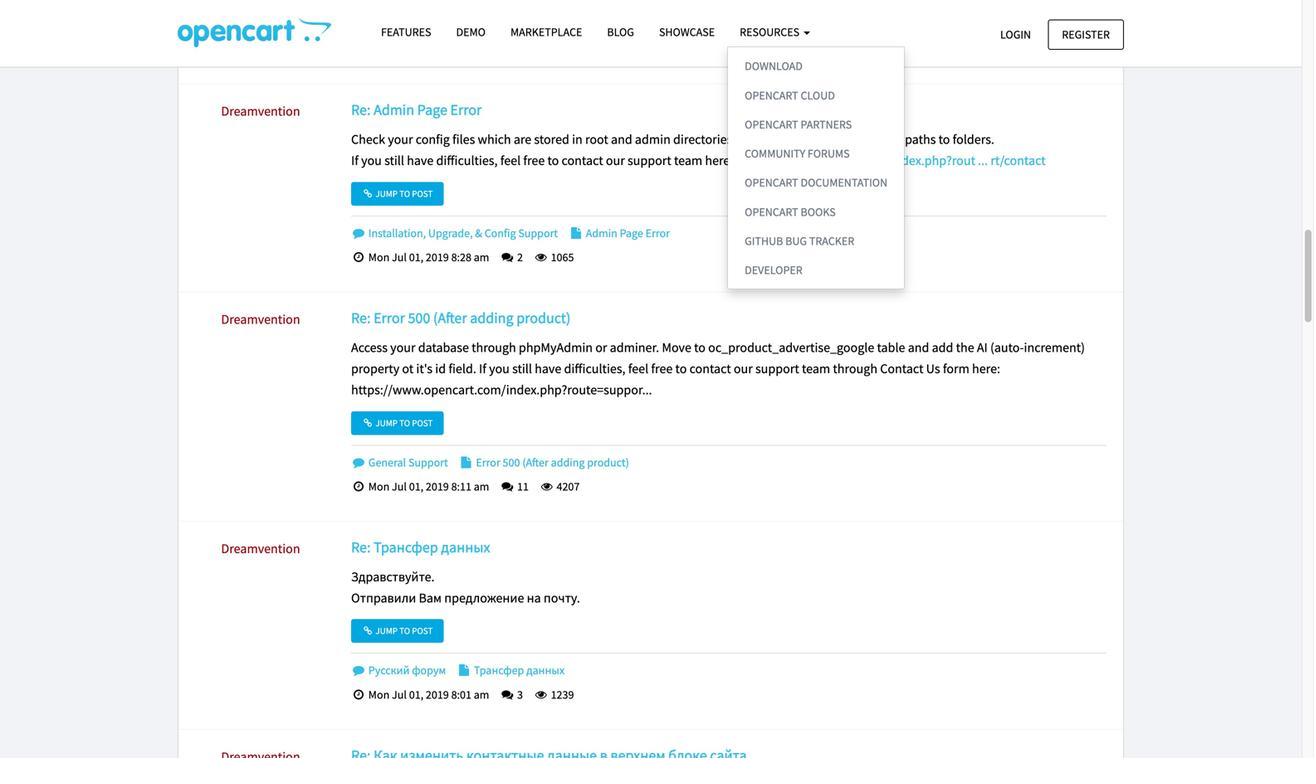 Task type: vqa. For each thing, say whether or not it's contained in the screenshot.
How
no



Task type: locate. For each thing, give the bounding box(es) containing it.
post up the installation,
[[412, 188, 433, 199]]

contact inside access your database through phpmyadmin or adminer. move to oc_product_advertise_google table and add the ai (auto-increment) property ot it's id field. if you still have difficulties, feel free to contact our support team through contact us form here: https://www.opencart.com/index.php?route=suppor...
[[689, 361, 731, 377]]

2 vertical spatial jump to post link
[[351, 620, 444, 643]]

1 vertical spatial feel
[[628, 361, 648, 377]]

1 vertical spatial general support link
[[351, 455, 448, 470]]

general support link left demo
[[351, 17, 448, 32]]

re: up здравствуйте.
[[351, 538, 371, 557]]

1 vertical spatial if
[[479, 361, 486, 377]]

team down the oc_product_advertise_google
[[802, 361, 830, 377]]

dreamvention link for re: error 500 (after adding product)
[[221, 311, 300, 328]]

you inside access your database through phpmyadmin or adminer. move to oc_product_advertise_google table and add the ai (auto-increment) property ot it's id field. if you still have difficulties, feel free to contact our support team through contact us form here: https://www.opencart.com/index.php?route=suppor...
[[489, 361, 510, 377]]

table
[[877, 340, 905, 356]]

0 horizontal spatial feel
[[500, 153, 521, 169]]

1 vertical spatial you
[[489, 361, 510, 377]]

2 general support link from the top
[[351, 455, 448, 470]]

you
[[361, 153, 382, 169], [489, 361, 510, 377]]

support down admin
[[627, 153, 671, 169]]

tracker
[[809, 234, 854, 249]]

resources
[[740, 24, 802, 39]]

1 vertical spatial our
[[734, 361, 753, 377]]

mon for (after
[[368, 479, 389, 494]]

difficulties,
[[436, 153, 498, 169], [564, 361, 625, 377]]

jump to post link up the installation,
[[351, 182, 444, 206]]

adding
[[470, 309, 513, 327], [551, 455, 585, 470]]

0 vertical spatial jump to post
[[374, 188, 433, 199]]

0 horizontal spatial contact
[[562, 153, 603, 169]]

0 vertical spatial jul
[[392, 250, 407, 265]]

your for check
[[388, 131, 413, 148]]

with right problem
[[520, 17, 541, 32]]

mon up re: трансфер данных
[[368, 479, 389, 494]]

1 general support link from the top
[[351, 17, 448, 32]]

1 vertical spatial page
[[620, 226, 643, 241]]

replies image down трансфер данных 'link'
[[500, 689, 515, 701]]

your right check
[[388, 131, 413, 148]]

problem
[[476, 17, 517, 32]]

трансфер up 3
[[474, 663, 524, 678]]

jump to post link down ot
[[351, 412, 444, 435]]

error up files
[[450, 100, 482, 119]]

1 jump to post link from the top
[[351, 182, 444, 206]]

opencart for opencart documentation
[[745, 175, 798, 190]]

0 vertical spatial file image
[[459, 19, 474, 31]]

0 horizontal spatial if
[[351, 153, 359, 169]]

your inside check your config files which are stored in root and admin directories. there should be an issue with paths to folders. if you still have difficulties, feel free to contact our support team here: https://www.opencart.com/index.php?rout ... rt/contact
[[388, 131, 413, 148]]

here: down directories.
[[705, 153, 733, 169]]

0 horizontal spatial here:
[[705, 153, 733, 169]]

0 vertical spatial difficulties,
[[436, 153, 498, 169]]

2019 for (after
[[426, 479, 449, 494]]

have
[[407, 153, 434, 169], [535, 361, 561, 377]]

re: error 500 (after adding product) link
[[351, 309, 571, 327]]

1 clock o image from the top
[[351, 481, 366, 493]]

comment image up clock o icon
[[351, 227, 366, 239]]

1 horizontal spatial our
[[734, 361, 753, 377]]

post for (after
[[412, 417, 433, 429]]

2019 left 8:11
[[426, 479, 449, 494]]

2019 left 8:28
[[426, 250, 449, 265]]

our
[[606, 153, 625, 169], [734, 361, 753, 377]]

2 jump to post from the top
[[374, 417, 433, 429]]

3 post from the top
[[412, 626, 433, 637]]

comment image
[[351, 227, 366, 239], [351, 457, 366, 468], [351, 665, 366, 677]]

1 vertical spatial comment image
[[351, 457, 366, 468]]

our inside check your config files which are stored in root and admin directories. there should be an issue with paths to folders. if you still have difficulties, feel free to contact our support team here: https://www.opencart.com/index.php?rout ... rt/contact
[[606, 153, 625, 169]]

file image left problem
[[459, 19, 474, 31]]

comment image inside русский форум link
[[351, 665, 366, 677]]

adding up 4207
[[551, 455, 585, 470]]

support up mon jul 01, 2019 8:11 am
[[408, 455, 448, 470]]

jul down русский форум link
[[392, 688, 407, 703]]

3 opencart from the top
[[745, 175, 798, 190]]

am
[[474, 250, 489, 265], [474, 479, 489, 494], [474, 688, 489, 703]]

to down move
[[675, 361, 687, 377]]

you down check
[[361, 153, 382, 169]]

0 horizontal spatial 500
[[408, 309, 430, 327]]

admin
[[374, 100, 414, 119], [586, 226, 617, 241]]

1 vertical spatial free
[[651, 361, 673, 377]]

dreamvention link for re: admin page error
[[221, 103, 300, 120]]

your inside access your database through phpmyadmin or adminer. move to oc_product_advertise_google table and add the ai (auto-increment) property ot it's id field. if you still have difficulties, feel free to contact our support team through contact us form here: https://www.opencart.com/index.php?route=suppor...
[[390, 340, 415, 356]]

0 horizontal spatial support
[[627, 153, 671, 169]]

opencart up github
[[745, 204, 798, 219]]

вам
[[419, 590, 442, 607]]

2 post from the top
[[412, 417, 433, 429]]

replies image down error 500 (after adding product) link on the left of the page
[[500, 481, 515, 493]]

add
[[932, 340, 953, 356]]

difficulties, down files
[[436, 153, 498, 169]]

1 horizontal spatial support
[[755, 361, 799, 377]]

comment image left "русский" at the bottom of the page
[[351, 665, 366, 677]]

if right field. on the top
[[479, 361, 486, 377]]

mon down "русский" at the bottom of the page
[[368, 688, 389, 703]]

1 jump from the top
[[375, 188, 398, 199]]

views image for error
[[534, 252, 548, 263]]

access
[[351, 340, 388, 356]]

opencart partners link
[[728, 110, 904, 139]]

contact
[[880, 361, 923, 377]]

1 comment image from the top
[[351, 227, 366, 239]]

resources link
[[727, 17, 823, 47]]

jump for error
[[375, 417, 398, 429]]

01, left 8:11
[[409, 479, 423, 494]]

general
[[368, 17, 406, 32], [368, 455, 406, 470]]

0 vertical spatial our
[[606, 153, 625, 169]]

2 jump to post link from the top
[[351, 412, 444, 435]]

1 vertical spatial have
[[535, 361, 561, 377]]

1 vertical spatial and
[[908, 340, 929, 356]]

and right root
[[611, 131, 632, 148]]

feel down are
[[500, 153, 521, 169]]

0 vertical spatial general support
[[366, 17, 448, 32]]

2 dreamvention from the top
[[221, 311, 300, 328]]

id
[[435, 361, 446, 377]]

page up config
[[417, 100, 447, 119]]

2 vertical spatial jump
[[375, 626, 398, 637]]

0 vertical spatial feel
[[500, 153, 521, 169]]

jump down property
[[375, 417, 398, 429]]

your for access
[[390, 340, 415, 356]]

2 vertical spatial dreamvention link
[[221, 541, 300, 557]]

jul for (after
[[392, 479, 407, 494]]

0 vertical spatial if
[[351, 153, 359, 169]]

1 vertical spatial difficulties,
[[564, 361, 625, 377]]

to down ot
[[399, 417, 410, 429]]

0 vertical spatial you
[[361, 153, 382, 169]]

3 dreamvention from the top
[[221, 541, 300, 557]]

opencart down community
[[745, 175, 798, 190]]

to down stored
[[547, 153, 559, 169]]

file image up 8:11
[[459, 457, 474, 468]]

if
[[351, 153, 359, 169], [479, 361, 486, 377]]

books
[[801, 204, 836, 219]]

team down directories.
[[674, 153, 702, 169]]

0 horizontal spatial product)
[[516, 309, 571, 327]]

have inside check your config files which are stored in root and admin directories. there should be an issue with paths to folders. if you still have difficulties, feel free to contact our support team here: https://www.opencart.com/index.php?rout ... rt/contact
[[407, 153, 434, 169]]

database
[[418, 340, 469, 356]]

form
[[943, 361, 969, 377]]

1 vertical spatial трансфер
[[474, 663, 524, 678]]

2 vertical spatial am
[[474, 688, 489, 703]]

it's
[[416, 361, 433, 377]]

chain image down property
[[362, 419, 374, 428]]

file image inside трансфер данных 'link'
[[457, 665, 472, 677]]

500 up 11
[[503, 455, 520, 470]]

admin right file icon
[[586, 226, 617, 241]]

issue
[[847, 131, 875, 148]]

team inside access your database through phpmyadmin or adminer. move to oc_product_advertise_google table and add the ai (auto-increment) property ot it's id field. if you still have difficulties, feel free to contact our support team through contact us form here: https://www.opencart.com/index.php?route=suppor...
[[802, 361, 830, 377]]

mon right clock o icon
[[368, 250, 389, 265]]

replies image
[[500, 252, 515, 263]]

the
[[956, 340, 974, 356]]

1 horizontal spatial adding
[[551, 455, 585, 470]]

2 general from the top
[[368, 455, 406, 470]]

2019 left 8:01
[[426, 688, 449, 703]]

feel inside access your database through phpmyadmin or adminer. move to oc_product_advertise_google table and add the ai (auto-increment) property ot it's id field. if you still have difficulties, feel free to contact our support team through contact us form here: https://www.opencart.com/index.php?route=suppor...
[[628, 361, 648, 377]]

2 clock o image from the top
[[351, 689, 366, 701]]

property
[[351, 361, 399, 377]]

re: up access
[[351, 309, 371, 327]]

am right 8:28
[[474, 250, 489, 265]]

chain image for трансфер
[[362, 627, 374, 636]]

1239
[[548, 688, 574, 703]]

1 vertical spatial 2019
[[426, 479, 449, 494]]

1 horizontal spatial difficulties,
[[564, 361, 625, 377]]

here:
[[705, 153, 733, 169], [972, 361, 1000, 377]]

if down check
[[351, 153, 359, 169]]

views image right 2
[[534, 252, 548, 263]]

1 horizontal spatial трансфер
[[474, 663, 524, 678]]

dreamvention for re: трансфер данных
[[221, 541, 300, 557]]

1 jump to post from the top
[[374, 188, 433, 199]]

general support link up mon jul 01, 2019 8:11 am
[[351, 455, 448, 470]]

error 500 (after adding product) link
[[459, 455, 629, 470]]

2 mon from the top
[[368, 479, 389, 494]]

0 vertical spatial jump to post link
[[351, 182, 444, 206]]

file image inside error 500 (after adding product) link
[[459, 457, 474, 468]]

1 vertical spatial support
[[755, 361, 799, 377]]

1 am from the top
[[474, 250, 489, 265]]

file image up 8:01
[[457, 665, 472, 677]]

0 horizontal spatial still
[[384, 153, 404, 169]]

am right 8:11
[[474, 479, 489, 494]]

your up ot
[[390, 340, 415, 356]]

register link
[[1048, 20, 1124, 50]]

you up "https://www.opencart.com/index.php?route=suppor..."
[[489, 361, 510, 377]]

https://www.opencart.com/index.php?rout
[[736, 153, 975, 169]]

clock o image for re: трансфер данных
[[351, 689, 366, 701]]

comment image up mon jul 01, 2019 8:11 am
[[351, 457, 366, 468]]

(after up database
[[433, 309, 467, 327]]

1 dreamvention link from the top
[[221, 103, 300, 120]]

which
[[478, 131, 511, 148]]

1 vertical spatial admin
[[586, 226, 617, 241]]

register
[[1062, 27, 1110, 42]]

re: up check
[[351, 100, 371, 119]]

2 2019 from the top
[[426, 479, 449, 494]]

replies image
[[500, 481, 515, 493], [500, 689, 515, 701]]

and inside check your config files which are stored in root and admin directories. there should be an issue with paths to folders. if you still have difficulties, feel free to contact our support team here: https://www.opencart.com/index.php?rout ... rt/contact
[[611, 131, 632, 148]]

0 horizontal spatial have
[[407, 153, 434, 169]]

comment image inside installation, upgrade, & config support "link"
[[351, 227, 366, 239]]

русский форум link
[[351, 663, 446, 678]]

0 horizontal spatial and
[[611, 131, 632, 148]]

1 dreamvention from the top
[[221, 103, 300, 120]]

0 vertical spatial jump
[[375, 188, 398, 199]]

0 vertical spatial 2019
[[426, 250, 449, 265]]

4207
[[554, 479, 580, 494]]

1 vertical spatial данных
[[526, 663, 565, 678]]

admin page error link
[[569, 226, 670, 241]]

developer link
[[728, 256, 904, 285]]

clock o image
[[351, 252, 366, 263]]

access your database through phpmyadmin or adminer. move to oc_product_advertise_google table and add the ai (auto-increment) property ot it's id field. if you still have difficulties, feel free to contact our support team through contact us form here: https://www.opencart.com/index.php?route=suppor...
[[351, 340, 1085, 399]]

1 replies image from the top
[[500, 481, 515, 493]]

difficulties, down or
[[564, 361, 625, 377]]

post
[[412, 188, 433, 199], [412, 417, 433, 429], [412, 626, 433, 637]]

chain image
[[362, 419, 374, 428], [362, 627, 374, 636]]

1 01, from the top
[[409, 250, 423, 265]]

with
[[520, 17, 541, 32], [878, 131, 902, 148]]

1 vertical spatial here:
[[972, 361, 1000, 377]]

2 replies image from the top
[[500, 689, 515, 701]]

have down config
[[407, 153, 434, 169]]

support
[[627, 153, 671, 169], [755, 361, 799, 377]]

jump to post down ot
[[374, 417, 433, 429]]

feel down the adminer.
[[628, 361, 648, 377]]

3 jump to post link from the top
[[351, 620, 444, 643]]

0 horizontal spatial page
[[417, 100, 447, 119]]

dreamvention
[[221, 103, 300, 120], [221, 311, 300, 328], [221, 541, 300, 557]]

error
[[450, 100, 482, 119], [645, 226, 670, 241], [374, 309, 405, 327], [476, 455, 500, 470]]

support down the oc_product_advertise_google
[[755, 361, 799, 377]]

0 vertical spatial and
[[611, 131, 632, 148]]

us
[[926, 361, 940, 377]]

3 dreamvention link from the top
[[221, 541, 300, 557]]

our down the oc_product_advertise_google
[[734, 361, 753, 377]]

0 vertical spatial page
[[417, 100, 447, 119]]

mon
[[368, 250, 389, 265], [368, 479, 389, 494], [368, 688, 389, 703]]

(auto-
[[990, 340, 1024, 356]]

jump
[[375, 188, 398, 199], [375, 417, 398, 429], [375, 626, 398, 637]]

general support link
[[351, 17, 448, 32], [351, 455, 448, 470]]

and left add
[[908, 340, 929, 356]]

2 jump from the top
[[375, 417, 398, 429]]

our down root
[[606, 153, 625, 169]]

2 vertical spatial jul
[[392, 688, 407, 703]]

through up field. on the top
[[472, 340, 516, 356]]

0 vertical spatial replies image
[[500, 481, 515, 493]]

0 vertical spatial dreamvention link
[[221, 103, 300, 120]]

still up "https://www.opencart.com/index.php?route=suppor..."
[[512, 361, 532, 377]]

jump right chain icon
[[375, 188, 398, 199]]

&
[[475, 226, 482, 241]]

0 vertical spatial dreamvention
[[221, 103, 300, 120]]

1 horizontal spatial still
[[512, 361, 532, 377]]

support left demo
[[408, 17, 448, 32]]

4 opencart from the top
[[745, 204, 798, 219]]

2 dreamvention link from the top
[[221, 311, 300, 328]]

1 vertical spatial with
[[878, 131, 902, 148]]

opencart down download
[[745, 88, 798, 103]]

1 horizontal spatial if
[[479, 361, 486, 377]]

jul down the installation,
[[392, 250, 407, 265]]

should
[[773, 131, 811, 148]]

3 re: from the top
[[351, 538, 371, 557]]

1 2019 from the top
[[426, 250, 449, 265]]

installation, upgrade, & config support
[[366, 226, 558, 241]]

01, down русский форум
[[409, 688, 423, 703]]

clock o image for re: error 500 (after adding product)
[[351, 481, 366, 493]]

2 jul from the top
[[392, 479, 407, 494]]

трансфер данных
[[472, 663, 565, 678]]

general support left demo
[[366, 17, 448, 32]]

0 vertical spatial team
[[674, 153, 702, 169]]

3 jump from the top
[[375, 626, 398, 637]]

0 vertical spatial adding
[[470, 309, 513, 327]]

if inside check your config files which are stored in root and admin directories. there should be an issue with paths to folders. if you still have difficulties, feel free to contact our support team here: https://www.opencart.com/index.php?rout ... rt/contact
[[351, 153, 359, 169]]

free down move
[[651, 361, 673, 377]]

2 vertical spatial mon
[[368, 688, 389, 703]]

2 comment image from the top
[[351, 457, 366, 468]]

1 vertical spatial your
[[390, 340, 415, 356]]

2 vertical spatial post
[[412, 626, 433, 637]]

free down are
[[523, 153, 545, 169]]

01, down the installation,
[[409, 250, 423, 265]]

problem with .htaccess link
[[459, 17, 588, 32]]

re:
[[351, 100, 371, 119], [351, 309, 371, 327], [351, 538, 371, 557]]

0 vertical spatial free
[[523, 153, 545, 169]]

данных up 'здравствуйте. отправили вам предложение на почту.'
[[441, 538, 490, 557]]

1 chain image from the top
[[362, 419, 374, 428]]

re: for re: трансфер данных
[[351, 538, 371, 557]]

1 vertical spatial jump to post
[[374, 417, 433, 429]]

re: admin page error link
[[351, 100, 482, 119]]

0 vertical spatial данных
[[441, 538, 490, 557]]

file image for данных
[[457, 665, 472, 677]]

2 vertical spatial views image
[[534, 689, 548, 701]]

error 500 (after adding product)
[[474, 455, 629, 470]]

1 vertical spatial chain image
[[362, 627, 374, 636]]

jump to post down отправили
[[374, 626, 433, 637]]

post down вам
[[412, 626, 433, 637]]

jump for трансфер
[[375, 626, 398, 637]]

dreamvention for re: admin page error
[[221, 103, 300, 120]]

opencart documentation link
[[728, 168, 904, 197]]

re: трансфер данных link
[[351, 538, 490, 557]]

1 horizontal spatial team
[[802, 361, 830, 377]]

1 vertical spatial jump to post link
[[351, 412, 444, 435]]

support inside check your config files which are stored in root and admin directories. there should be an issue with paths to folders. if you still have difficulties, feel free to contact our support team here: https://www.opencart.com/index.php?rout ... rt/contact
[[627, 153, 671, 169]]

0 horizontal spatial you
[[361, 153, 382, 169]]

1 re: from the top
[[351, 100, 371, 119]]

8:28
[[451, 250, 471, 265]]

jump to post
[[374, 188, 433, 199], [374, 417, 433, 429], [374, 626, 433, 637]]

here: down ai
[[972, 361, 1000, 377]]

post for error
[[412, 188, 433, 199]]

3 comment image from the top
[[351, 665, 366, 677]]

.htaccess
[[543, 17, 588, 32]]

0 vertical spatial am
[[474, 250, 489, 265]]

1 horizontal spatial данных
[[526, 663, 565, 678]]

mon for error
[[368, 250, 389, 265]]

opencart documentation
[[745, 175, 888, 190]]

0 horizontal spatial трансфер
[[374, 538, 438, 557]]

2 chain image from the top
[[362, 627, 374, 636]]

500 up database
[[408, 309, 430, 327]]

am right 8:01
[[474, 688, 489, 703]]

opencart
[[745, 88, 798, 103], [745, 117, 798, 132], [745, 175, 798, 190], [745, 204, 798, 219]]

1 vertical spatial general support
[[366, 455, 448, 470]]

problem with .htaccess
[[474, 17, 588, 32]]

(after up 11
[[522, 455, 549, 470]]

in
[[572, 131, 583, 148]]

blog link
[[595, 17, 647, 47]]

1 vertical spatial product)
[[587, 455, 629, 470]]

0 horizontal spatial (after
[[433, 309, 467, 327]]

0 vertical spatial here:
[[705, 153, 733, 169]]

2 vertical spatial comment image
[[351, 665, 366, 677]]

1 mon from the top
[[368, 250, 389, 265]]

increment)
[[1024, 340, 1085, 356]]

1 vertical spatial jump
[[375, 417, 398, 429]]

0 vertical spatial comment image
[[351, 227, 366, 239]]

post down it's
[[412, 417, 433, 429]]

jump for admin
[[375, 188, 398, 199]]

1 vertical spatial through
[[833, 361, 877, 377]]

0 vertical spatial mon
[[368, 250, 389, 265]]

through down table
[[833, 361, 877, 377]]

3 mon from the top
[[368, 688, 389, 703]]

opencart up community
[[745, 117, 798, 132]]

opencart for opencart books
[[745, 204, 798, 219]]

views image
[[534, 252, 548, 263], [539, 481, 554, 493], [534, 689, 548, 701]]

2 am from the top
[[474, 479, 489, 494]]

2 re: from the top
[[351, 309, 371, 327]]

2 opencart from the top
[[745, 117, 798, 132]]

500
[[408, 309, 430, 327], [503, 455, 520, 470]]

have down phpmyadmin
[[535, 361, 561, 377]]

support inside access your database through phpmyadmin or adminer. move to oc_product_advertise_google table and add the ai (auto-increment) property ot it's id field. if you still have difficulties, feel free to contact our support team through contact us form here: https://www.opencart.com/index.php?route=suppor...
[[755, 361, 799, 377]]

1 horizontal spatial feel
[[628, 361, 648, 377]]

0 vertical spatial 500
[[408, 309, 430, 327]]

replies image for re: error 500 (after adding product)
[[500, 481, 515, 493]]

...
[[978, 153, 988, 169]]

0 horizontal spatial our
[[606, 153, 625, 169]]

0 vertical spatial views image
[[534, 252, 548, 263]]

0 vertical spatial admin
[[374, 100, 414, 119]]

page right file icon
[[620, 226, 643, 241]]

page
[[417, 100, 447, 119], [620, 226, 643, 241]]

dreamvention for re: error 500 (after adding product)
[[221, 311, 300, 328]]

0 vertical spatial through
[[472, 340, 516, 356]]

1 vertical spatial mon
[[368, 479, 389, 494]]

dreamvention link
[[221, 103, 300, 120], [221, 311, 300, 328], [221, 541, 300, 557]]

admin up check
[[374, 100, 414, 119]]

1 horizontal spatial have
[[535, 361, 561, 377]]

0 horizontal spatial team
[[674, 153, 702, 169]]

2 01, from the top
[[409, 479, 423, 494]]

your
[[388, 131, 413, 148], [390, 340, 415, 356]]

1 post from the top
[[412, 188, 433, 199]]

here: inside check your config files which are stored in root and admin directories. there should be an issue with paths to folders. if you still have difficulties, feel free to contact our support team here: https://www.opencart.com/index.php?rout ... rt/contact
[[705, 153, 733, 169]]

1 opencart from the top
[[745, 88, 798, 103]]

трансфер up здравствуйте.
[[374, 538, 438, 557]]

contact down in
[[562, 153, 603, 169]]

to right move
[[694, 340, 706, 356]]

0 horizontal spatial adding
[[470, 309, 513, 327]]

phpmyadmin
[[519, 340, 593, 356]]

support up 2
[[518, 226, 558, 241]]

0 vertical spatial your
[[388, 131, 413, 148]]

login
[[1000, 27, 1031, 42]]

views image right 3
[[534, 689, 548, 701]]

1 jul from the top
[[392, 250, 407, 265]]

cloud
[[801, 88, 835, 103]]

jump to post up the installation,
[[374, 188, 433, 199]]

0 vertical spatial re:
[[351, 100, 371, 119]]

file image
[[459, 19, 474, 31], [459, 457, 474, 468], [457, 665, 472, 677]]

2 vertical spatial re:
[[351, 538, 371, 557]]

clock o image
[[351, 481, 366, 493], [351, 689, 366, 701]]

1 vertical spatial re:
[[351, 309, 371, 327]]

am for (after
[[474, 479, 489, 494]]

jul left 8:11
[[392, 479, 407, 494]]

difficulties, inside access your database through phpmyadmin or adminer. move to oc_product_advertise_google table and add the ai (auto-increment) property ot it's id field. if you still have difficulties, feel free to contact our support team through contact us form here: https://www.opencart.com/index.php?route=suppor...
[[564, 361, 625, 377]]

adding up field. on the top
[[470, 309, 513, 327]]

1 horizontal spatial you
[[489, 361, 510, 377]]

1 horizontal spatial product)
[[587, 455, 629, 470]]

0 vertical spatial (after
[[433, 309, 467, 327]]

данных up 1239 on the bottom left of page
[[526, 663, 565, 678]]



Task type: describe. For each thing, give the bounding box(es) containing it.
feel inside check your config files which are stored in root and admin directories. there should be an issue with paths to folders. if you still have difficulties, feel free to contact our support team here: https://www.opencart.com/index.php?rout ... rt/contact
[[500, 153, 521, 169]]

contact inside check your config files which are stored in root and admin directories. there should be an issue with paths to folders. if you still have difficulties, feel free to contact our support team here: https://www.opencart.com/index.php?rout ... rt/contact
[[562, 153, 603, 169]]

1 horizontal spatial through
[[833, 361, 877, 377]]

почту.
[[544, 590, 580, 607]]

comment image for re: error 500 (after adding product)
[[351, 457, 366, 468]]

our inside access your database through phpmyadmin or adminer. move to oc_product_advertise_google table and add the ai (auto-increment) property ot it's id field. if you still have difficulties, feel free to contact our support team through contact us form here: https://www.opencart.com/index.php?route=suppor...
[[734, 361, 753, 377]]

comment image for re: admin page error
[[351, 227, 366, 239]]

github bug tracker link
[[728, 227, 904, 256]]

are
[[514, 131, 531, 148]]

file image inside problem with .htaccess link
[[459, 19, 474, 31]]

field.
[[449, 361, 476, 377]]

download
[[745, 59, 803, 74]]

3 jul from the top
[[392, 688, 407, 703]]

1 vertical spatial support
[[518, 226, 558, 241]]

русский форум
[[366, 663, 446, 678]]

here: inside access your database through phpmyadmin or adminer. move to oc_product_advertise_google table and add the ai (auto-increment) property ot it's id field. if you still have difficulties, feel free to contact our support team through contact us form here: https://www.opencart.com/index.php?route=suppor...
[[972, 361, 1000, 377]]

adminer.
[[610, 340, 659, 356]]

https://www.opencart.com/index.php?route=suppor...
[[351, 382, 652, 399]]

or
[[595, 340, 607, 356]]

be
[[814, 131, 828, 148]]

am for error
[[474, 250, 489, 265]]

2 vertical spatial support
[[408, 455, 448, 470]]

error up mon jul 01, 2019 8:11 am
[[476, 455, 500, 470]]

rt/contact
[[991, 153, 1046, 169]]

with inside check your config files which are stored in root and admin directories. there should be an issue with paths to folders. if you still have difficulties, feel free to contact our support team here: https://www.opencart.com/index.php?rout ... rt/contact
[[878, 131, 902, 148]]

jul for error
[[392, 250, 407, 265]]

comment image for re: трансфер данных
[[351, 665, 366, 677]]

check your config files which are stored in root and admin directories. there should be an issue with paths to folders. if you still have difficulties, feel free to contact our support team here: https://www.opencart.com/index.php?rout ... rt/contact
[[351, 131, 1046, 169]]

showcase
[[659, 24, 715, 39]]

re: for re: admin page error
[[351, 100, 371, 119]]

jump to post for error
[[374, 188, 433, 199]]

github bug tracker
[[745, 234, 854, 249]]

jump to post link for error
[[351, 182, 444, 206]]

folders.
[[953, 131, 994, 148]]

file image for 500
[[459, 457, 474, 468]]

config
[[485, 226, 516, 241]]

re: admin page error
[[351, 100, 482, 119]]

mon jul 01, 2019 8:28 am
[[366, 250, 489, 265]]

marketplace
[[510, 24, 582, 39]]

opencart partners
[[745, 117, 852, 132]]

0 horizontal spatial admin
[[374, 100, 414, 119]]

1 horizontal spatial admin
[[586, 226, 617, 241]]

mon jul 01, 2019 8:01 am
[[366, 688, 489, 703]]

community forums
[[745, 146, 850, 161]]

have inside access your database through phpmyadmin or adminer. move to oc_product_advertise_google table and add the ai (auto-increment) property ot it's id field. if you still have difficulties, feel free to contact our support team through contact us form here: https://www.opencart.com/index.php?route=suppor...
[[535, 361, 561, 377]]

admin
[[635, 131, 671, 148]]

3
[[515, 688, 523, 703]]

replies image for re: трансфер данных
[[500, 689, 515, 701]]

oc_product_advertise_google
[[708, 340, 874, 356]]

login link
[[986, 20, 1045, 50]]

to right chain icon
[[399, 188, 410, 199]]

there
[[738, 131, 770, 148]]

to right paths on the right top of page
[[938, 131, 950, 148]]

opencart for opencart partners
[[745, 117, 798, 132]]

an
[[830, 131, 844, 148]]

views image for (after
[[539, 481, 554, 493]]

01, for (after
[[409, 479, 423, 494]]

blog
[[607, 24, 634, 39]]

0 horizontal spatial with
[[520, 17, 541, 32]]

1 general from the top
[[368, 17, 406, 32]]

admin page error
[[584, 226, 670, 241]]

0 vertical spatial support
[[408, 17, 448, 32]]

features
[[381, 24, 431, 39]]

ot
[[402, 361, 414, 377]]

opencart books
[[745, 204, 836, 219]]

opencart cloud
[[745, 88, 835, 103]]

stored
[[534, 131, 569, 148]]

1 vertical spatial 500
[[503, 455, 520, 470]]

files
[[452, 131, 475, 148]]

installation, upgrade, & config support link
[[351, 226, 558, 241]]

0 horizontal spatial данных
[[441, 538, 490, 557]]

bug
[[785, 234, 807, 249]]

you inside check your config files which are stored in root and admin directories. there should be an issue with paths to folders. if you still have difficulties, feel free to contact our support team here: https://www.opencart.com/index.php?rout ... rt/contact
[[361, 153, 382, 169]]

community forums link
[[728, 139, 904, 168]]

отправили
[[351, 590, 416, 607]]

предложение
[[444, 590, 524, 607]]

3 jump to post from the top
[[374, 626, 433, 637]]

marketplace link
[[498, 17, 595, 47]]

team inside check your config files which are stored in root and admin directories. there should be an issue with paths to folders. if you still have difficulties, feel free to contact our support team here: https://www.opencart.com/index.php?rout ... rt/contact
[[674, 153, 702, 169]]

jump to post link for (after
[[351, 412, 444, 435]]

re: for re: error 500 (after adding product)
[[351, 309, 371, 327]]

8:01
[[451, 688, 471, 703]]

developer
[[745, 263, 802, 278]]

download link
[[728, 52, 904, 81]]

community
[[745, 146, 805, 161]]

forums
[[808, 146, 850, 161]]

opencart for opencart cloud
[[745, 88, 798, 103]]

1 vertical spatial adding
[[551, 455, 585, 470]]

error right file icon
[[645, 226, 670, 241]]

на
[[527, 590, 541, 607]]

chain image for error
[[362, 419, 374, 428]]

3 am from the top
[[474, 688, 489, 703]]

01, for error
[[409, 250, 423, 265]]

general support link for problem with .htaccess
[[351, 17, 448, 32]]

root
[[585, 131, 608, 148]]

file image
[[569, 227, 584, 239]]

0 vertical spatial трансфер
[[374, 538, 438, 557]]

форум
[[412, 663, 446, 678]]

opencart books link
[[728, 197, 904, 227]]

general support link for error 500 (after adding product)
[[351, 455, 448, 470]]

1 horizontal spatial page
[[620, 226, 643, 241]]

1 general support from the top
[[366, 17, 448, 32]]

8:11
[[451, 479, 471, 494]]

2
[[515, 250, 523, 265]]

github
[[745, 234, 783, 249]]

if inside access your database through phpmyadmin or adminer. move to oc_product_advertise_google table and add the ai (auto-increment) property ot it's id field. if you still have difficulties, feel free to contact our support team through contact us form here: https://www.opencart.com/index.php?route=suppor...
[[479, 361, 486, 377]]

chain image
[[362, 189, 374, 198]]

still inside access your database through phpmyadmin or adminer. move to oc_product_advertise_google table and add the ai (auto-increment) property ot it's id field. if you still have difficulties, feel free to contact our support team through contact us form here: https://www.opencart.com/index.php?route=suppor...
[[512, 361, 532, 377]]

to down отправили
[[399, 626, 410, 637]]

2019 for error
[[426, 250, 449, 265]]

move
[[662, 340, 691, 356]]

dreamvention link for re: трансфер данных
[[221, 541, 300, 557]]

jump to post for (after
[[374, 417, 433, 429]]

3 01, from the top
[[409, 688, 423, 703]]

features link
[[369, 17, 444, 47]]

free inside check your config files which are stored in root and admin directories. there should be an issue with paths to folders. if you still have difficulties, feel free to contact our support team here: https://www.opencart.com/index.php?rout ... rt/contact
[[523, 153, 545, 169]]

and inside access your database through phpmyadmin or adminer. move to oc_product_advertise_google table and add the ai (auto-increment) property ot it's id field. if you still have difficulties, feel free to contact our support team through contact us form here: https://www.opencart.com/index.php?route=suppor...
[[908, 340, 929, 356]]

upgrade,
[[428, 226, 473, 241]]

https://www.opencart.com/index.php?rout ... rt/contact link
[[736, 153, 1046, 169]]

free inside access your database through phpmyadmin or adminer. move to oc_product_advertise_google table and add the ai (auto-increment) property ot it's id field. if you still have difficulties, feel free to contact our support team through contact us form here: https://www.opencart.com/index.php?route=suppor...
[[651, 361, 673, 377]]

opencart cloud link
[[728, 81, 904, 110]]

re: трансфер данных
[[351, 538, 490, 557]]

still inside check your config files which are stored in root and admin directories. there should be an issue with paths to folders. if you still have difficulties, feel free to contact our support team here: https://www.opencart.com/index.php?rout ... rt/contact
[[384, 153, 404, 169]]

showcase link
[[647, 17, 727, 47]]

1 horizontal spatial (after
[[522, 455, 549, 470]]

demo link
[[444, 17, 498, 47]]

3 2019 from the top
[[426, 688, 449, 703]]

difficulties, inside check your config files which are stored in root and admin directories. there should be an issue with paths to folders. if you still have difficulties, feel free to contact our support team here: https://www.opencart.com/index.php?rout ... rt/contact
[[436, 153, 498, 169]]

installation,
[[368, 226, 426, 241]]

re: error 500 (after adding product)
[[351, 309, 571, 327]]

2 general support from the top
[[366, 455, 448, 470]]

error up access
[[374, 309, 405, 327]]

paths
[[905, 131, 936, 148]]



